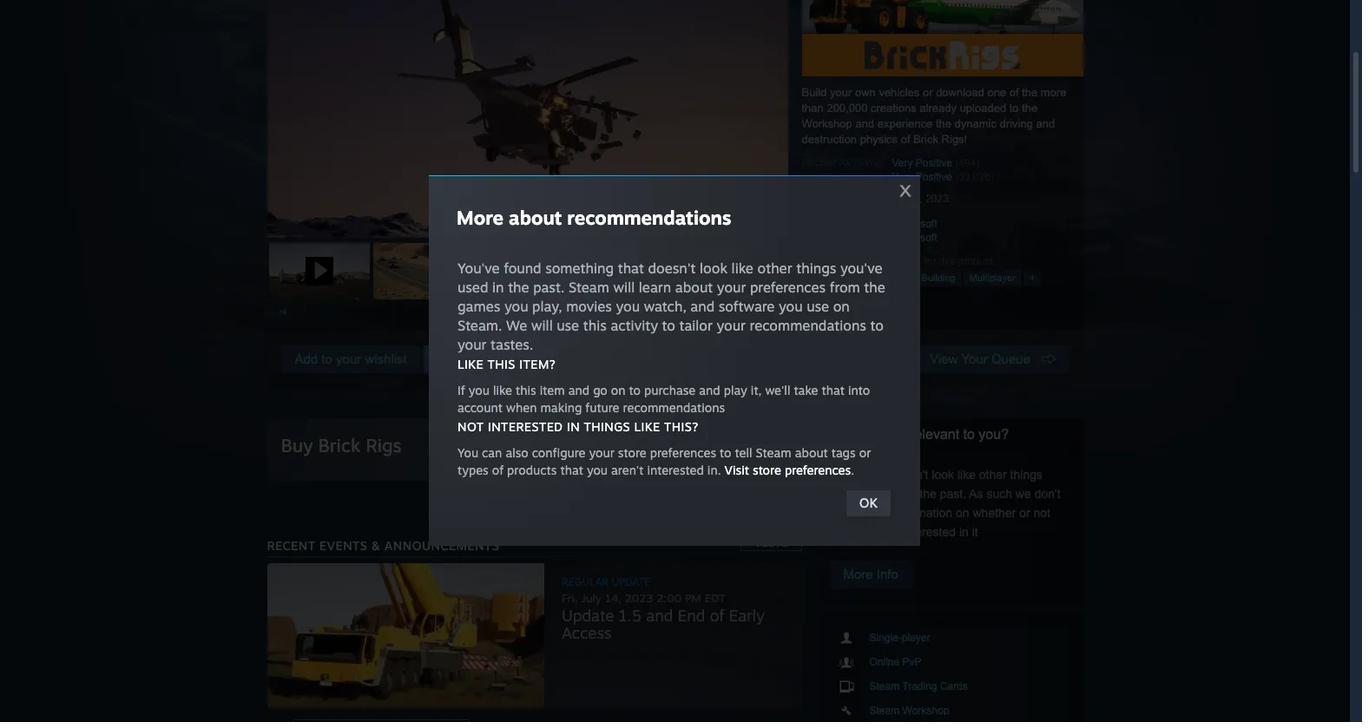 Task type: locate. For each thing, give the bounding box(es) containing it.
1 horizontal spatial things
[[796, 260, 836, 277]]

about up visit store preferences .
[[795, 445, 828, 460]]

update
[[612, 576, 651, 589], [562, 606, 614, 625]]

0 horizontal spatial past.
[[533, 279, 565, 296]]

can
[[482, 445, 502, 460]]

you
[[458, 445, 478, 460]]

doesn't
[[648, 260, 696, 277], [890, 468, 928, 482]]

positive for (494)
[[916, 157, 952, 169]]

0 vertical spatial or
[[923, 86, 933, 99]]

visit store preferences .
[[725, 463, 854, 478]]

you left aren't
[[587, 463, 608, 478]]

1 vertical spatial look
[[932, 468, 954, 482]]

update inside update 1.5 and end of early access
[[562, 606, 614, 625]]

1 very from the top
[[892, 157, 913, 169]]

view all link
[[741, 536, 802, 551]]

or up played
[[859, 445, 871, 460]]

also
[[506, 445, 528, 460]]

1 fluppisoft link from the top
[[892, 218, 937, 230]]

edt
[[705, 591, 725, 605]]

0 vertical spatial past.
[[533, 279, 565, 296]]

brick right buy
[[318, 434, 361, 457]]

something
[[545, 260, 614, 277]]

1 vertical spatial interested
[[647, 463, 704, 478]]

add to your wishlist
[[295, 352, 407, 366]]

steam workshop link
[[830, 700, 1069, 722]]

0 horizontal spatial look
[[700, 260, 728, 277]]

this?
[[664, 419, 699, 434]]

in inside if you like this item and go on to purchase and play it, we'll take that into account when making future recommendations not interested in things like this?
[[567, 419, 580, 434]]

0 vertical spatial other
[[758, 260, 792, 277]]

on down as
[[956, 506, 969, 520]]

0 horizontal spatial brick
[[318, 434, 361, 457]]

you down have
[[830, 525, 849, 539]]

1 positive from the top
[[916, 157, 952, 169]]

1 horizontal spatial recent
[[802, 158, 837, 168]]

your down software
[[717, 317, 746, 334]]

you inside you can also configure your store preferences to tell steam about tags or types of products that you aren't interested in.
[[587, 463, 608, 478]]

go
[[593, 383, 608, 398]]

0 vertical spatial use
[[807, 298, 829, 315]]

update down the july
[[562, 606, 614, 625]]

you've found something that doesn't look like other things you've used in the past. steam will learn about your preferences from the games you play, movies you watch, and software you use on steam. we will use this activity to tailor your recommendations to your tastes. like this item?
[[458, 260, 885, 372]]

on
[[833, 298, 850, 315], [611, 383, 626, 398], [956, 506, 969, 520]]

use down play,
[[557, 317, 579, 334]]

this
[[939, 255, 955, 267], [583, 317, 607, 334], [488, 357, 516, 372], [516, 383, 536, 398], [846, 427, 868, 442]]

have
[[830, 506, 856, 520]]

1 vertical spatial preferences
[[650, 445, 716, 460]]

0 horizontal spatial 2023
[[625, 591, 653, 605]]

1 vertical spatial past.
[[940, 487, 966, 501]]

account
[[458, 400, 503, 415]]

look down relevant
[[932, 468, 954, 482]]

and up physics
[[856, 117, 874, 130]]

we
[[506, 317, 527, 334]]

1 vertical spatial on
[[611, 383, 626, 398]]

to up driving
[[1009, 102, 1019, 115]]

your up aren't
[[589, 445, 615, 460]]

that inside if you like this item and go on to purchase and play it, we'll take that into account when making future recommendations not interested in things like this?
[[822, 383, 845, 398]]

in left it
[[959, 525, 969, 539]]

0 vertical spatial tags
[[901, 255, 921, 267]]

add for add to cart
[[702, 471, 727, 488]]

past. inside this game doesn't look like other things you've played in the past. as such we don't have much information on whether or not you might be interested in it
[[940, 487, 966, 501]]

other up such
[[979, 468, 1007, 482]]

1 horizontal spatial or
[[923, 86, 933, 99]]

1 horizontal spatial view
[[930, 352, 958, 366]]

you right software
[[779, 298, 803, 315]]

the down the defined
[[864, 279, 885, 296]]

look up software
[[700, 260, 728, 277]]

of inside update 1.5 and end of early access
[[710, 606, 724, 625]]

view inside view all link
[[755, 538, 775, 549]]

workshop
[[802, 117, 852, 130], [902, 705, 949, 717]]

july
[[581, 591, 602, 605]]

1 vertical spatial or
[[859, 445, 871, 460]]

for
[[924, 255, 936, 267]]

you up account
[[469, 383, 490, 398]]

0 vertical spatial that
[[618, 260, 644, 277]]

2 fluppisoft from the top
[[892, 232, 937, 244]]

view left your
[[930, 352, 958, 366]]

store inside you can also configure your store preferences to tell steam about tags or types of products that you aren't interested in.
[[618, 445, 647, 460]]

2 horizontal spatial about
[[795, 445, 828, 460]]

1 vertical spatial recent
[[267, 538, 315, 553]]

update up fri, july 14, 2023 on the bottom left of page
[[612, 576, 651, 589]]

and up tailor
[[690, 298, 715, 315]]

like inside 'you've found something that doesn't look like other things you've used in the past. steam will learn about your preferences from the games you play, movies you watch, and software you use on steam. we will use this activity to tailor your recommendations to your tastes. like this item?'
[[732, 260, 754, 277]]

interested down when
[[488, 419, 563, 434]]

use down sandbox link
[[807, 298, 829, 315]]

very down physics
[[892, 157, 913, 169]]

cards
[[940, 681, 968, 693]]

recent left events
[[267, 538, 315, 553]]

take
[[794, 383, 818, 398]]

1 vertical spatial workshop
[[902, 705, 949, 717]]

your inside 'build your own vehicles or download one of the more than 200,000 creations already uploaded to the workshop and experience the dynamic driving and destruction physics of brick rigs!'
[[830, 86, 852, 99]]

0 horizontal spatial or
[[859, 445, 871, 460]]

1 horizontal spatial add
[[702, 471, 727, 488]]

on inside if you like this item and go on to purchase and play it, we'll take that into account when making future recommendations not interested in things like this?
[[611, 383, 626, 398]]

1 vertical spatial fluppisoft
[[892, 232, 937, 244]]

very for very positive (494)
[[892, 157, 913, 169]]

fluppisoft down jul 14, 2023
[[892, 218, 937, 230]]

0 vertical spatial very
[[892, 157, 913, 169]]

like up software
[[732, 260, 754, 277]]

0 horizontal spatial interested
[[488, 419, 563, 434]]

fluppisoft link down jul 14, 2023
[[892, 218, 937, 230]]

doesn't up played
[[890, 468, 928, 482]]

1 fluppisoft from the top
[[892, 218, 937, 230]]

jul 14, 2023
[[892, 193, 949, 205]]

very for very positive (33,026)
[[892, 171, 913, 183]]

fluppisoft up for
[[892, 232, 937, 244]]

0 horizontal spatial 14,
[[605, 591, 622, 605]]

recent
[[802, 158, 837, 168], [267, 538, 315, 553]]

store up aren't
[[618, 445, 647, 460]]

brick up the very positive (494)
[[913, 133, 939, 146]]

steam down online
[[869, 681, 900, 693]]

reviews: down recent reviews:
[[819, 172, 862, 181]]

making
[[540, 400, 582, 415]]

like up as
[[958, 468, 976, 482]]

past. up play,
[[533, 279, 565, 296]]

update 1.5 and end of early access
[[562, 606, 765, 642]]

2 horizontal spatial interested
[[903, 525, 956, 539]]

0 horizontal spatial view
[[755, 538, 775, 549]]

you've inside 'you've found something that doesn't look like other things you've used in the past. steam will learn about your preferences from the games you play, movies you watch, and software you use on steam. we will use this activity to tailor your recommendations to your tastes. like this item?'
[[840, 260, 883, 277]]

view inside view your queue link
[[930, 352, 958, 366]]

or
[[923, 86, 933, 99], [859, 445, 871, 460], [1019, 506, 1030, 520]]

recommendations inside 'you've found something that doesn't look like other things you've used in the past. steam will learn about your preferences from the games you play, movies you watch, and software you use on steam. we will use this activity to tailor your recommendations to your tastes. like this item?'
[[750, 317, 866, 334]]

more about recommendations
[[457, 206, 732, 229]]

on down from
[[833, 298, 850, 315]]

of down edt
[[710, 606, 724, 625]]

recent for recent reviews:
[[802, 158, 837, 168]]

past.
[[533, 279, 565, 296], [940, 487, 966, 501]]

very up jul
[[892, 171, 913, 183]]

1 horizontal spatial look
[[932, 468, 954, 482]]

0 vertical spatial interested
[[488, 419, 563, 434]]

2 vertical spatial on
[[956, 506, 969, 520]]

2 very from the top
[[892, 171, 913, 183]]

very positive (494)
[[892, 157, 980, 169]]

steam up the movies
[[569, 279, 609, 296]]

games
[[458, 298, 500, 315]]

fluppisoft link
[[892, 218, 937, 230], [892, 232, 937, 244]]

queue
[[991, 352, 1031, 366]]

1 horizontal spatial about
[[675, 279, 713, 296]]

will left learn
[[613, 279, 635, 296]]

2 positive from the top
[[916, 171, 952, 183]]

2 vertical spatial or
[[1019, 506, 1030, 520]]

1 horizontal spatial doesn't
[[890, 468, 928, 482]]

product:
[[958, 255, 996, 267]]

other inside this game doesn't look like other things you've played in the past. as such we don't have much information on whether or not you might be interested in it
[[979, 468, 1007, 482]]

steam inside "link"
[[869, 681, 900, 693]]

that inside 'you've found something that doesn't look like other things you've used in the past. steam will learn about your preferences from the games you play, movies you watch, and software you use on steam. we will use this activity to tailor your recommendations to your tastes. like this item?'
[[618, 260, 644, 277]]

0 vertical spatial things
[[796, 260, 836, 277]]

popular
[[802, 255, 838, 267]]

visit
[[725, 463, 749, 478]]

1 vertical spatial view
[[755, 538, 775, 549]]

reviews: down physics
[[840, 158, 882, 168]]

1 vertical spatial tags
[[832, 445, 856, 460]]

you inside if you like this item and go on to purchase and play it, we'll take that into account when making future recommendations not interested in things like this?
[[469, 383, 490, 398]]

things up from
[[796, 260, 836, 277]]

1 vertical spatial you've
[[830, 487, 864, 501]]

doesn't up learn
[[648, 260, 696, 277]]

1 vertical spatial doesn't
[[890, 468, 928, 482]]

and down 2:00
[[646, 606, 673, 625]]

other inside 'you've found something that doesn't look like other things you've used in the past. steam will learn about your preferences from the games you play, movies you watch, and software you use on steam. we will use this activity to tailor your recommendations to your tastes. like this item?'
[[758, 260, 792, 277]]

more
[[1041, 86, 1067, 99]]

steam inside you can also configure your store preferences to tell steam about tags or types of products that you aren't interested in.
[[756, 445, 792, 460]]

2023 down very positive (33,026)
[[926, 193, 949, 205]]

0 horizontal spatial store
[[618, 445, 647, 460]]

0 horizontal spatial more
[[457, 206, 504, 229]]

of right one
[[1009, 86, 1019, 99]]

2 vertical spatial that
[[560, 463, 583, 478]]

0 vertical spatial look
[[700, 260, 728, 277]]

look inside 'you've found something that doesn't look like other things you've used in the past. steam will learn about your preferences from the games you play, movies you watch, and software you use on steam. we will use this activity to tailor your recommendations to your tastes. like this item?'
[[700, 260, 728, 277]]

14, down the regular update
[[605, 591, 622, 605]]

to inside "link"
[[322, 352, 332, 366]]

wishlist
[[365, 352, 407, 366]]

workshop inside 'build your own vehicles or download one of the more than 200,000 creations already uploaded to the workshop and experience the dynamic driving and destruction physics of brick rigs!'
[[802, 117, 852, 130]]

0 vertical spatial store
[[618, 445, 647, 460]]

it,
[[751, 383, 762, 398]]

to down destruction link
[[870, 317, 884, 334]]

0 vertical spatial doesn't
[[648, 260, 696, 277]]

0 vertical spatial recent
[[802, 158, 837, 168]]

much
[[859, 506, 889, 520]]

trading
[[902, 681, 937, 693]]

about up watch,
[[675, 279, 713, 296]]

brick
[[913, 133, 939, 146], [318, 434, 361, 457]]

0 horizontal spatial tags
[[832, 445, 856, 460]]

0 vertical spatial reviews:
[[840, 158, 882, 168]]

the inside this game doesn't look like other things you've played in the past. as such we don't have much information on whether or not you might be interested in it
[[920, 487, 937, 501]]

0 horizontal spatial other
[[758, 260, 792, 277]]

regular
[[562, 576, 609, 589]]

1 vertical spatial other
[[979, 468, 1007, 482]]

relevant
[[910, 427, 959, 442]]

on right go
[[611, 383, 626, 398]]

all down "visit store preferences" link
[[777, 538, 788, 549]]

1 vertical spatial reviews:
[[819, 172, 862, 181]]

2 vertical spatial preferences
[[785, 463, 851, 478]]

single-
[[869, 632, 902, 644]]

1 vertical spatial positive
[[916, 171, 952, 183]]

regular update
[[562, 576, 651, 589]]

to left tell
[[720, 445, 731, 460]]

early
[[729, 606, 765, 625]]

1 horizontal spatial brick
[[913, 133, 939, 146]]

1 vertical spatial things
[[584, 419, 630, 434]]

recommendations down purchase
[[623, 400, 725, 415]]

1 vertical spatial that
[[822, 383, 845, 398]]

you
[[504, 298, 528, 315], [616, 298, 640, 315], [779, 298, 803, 315], [469, 383, 490, 398], [587, 463, 608, 478], [830, 525, 849, 539]]

recommendations up learn
[[567, 206, 732, 229]]

following
[[449, 352, 508, 366]]

preferences down is
[[785, 463, 851, 478]]

already
[[920, 102, 957, 115]]

of down can
[[492, 463, 504, 478]]

other left popular
[[758, 260, 792, 277]]

steam up "visit store preferences" link
[[756, 445, 792, 460]]

1 vertical spatial 14,
[[605, 591, 622, 605]]

reviews:
[[840, 158, 882, 168], [819, 172, 862, 181]]

more info link
[[830, 561, 912, 589]]

destruction
[[859, 273, 908, 283]]

store right visit
[[753, 463, 781, 478]]

your left the wishlist
[[336, 352, 361, 366]]

the down already
[[936, 117, 952, 130]]

1 horizontal spatial that
[[618, 260, 644, 277]]

tags down is
[[832, 445, 856, 460]]

0 horizontal spatial will
[[531, 317, 553, 334]]

all down recent reviews:
[[802, 172, 817, 181]]

game right .
[[856, 468, 886, 482]]

defined
[[864, 255, 898, 267]]

0 vertical spatial you've
[[840, 260, 883, 277]]

you've
[[840, 260, 883, 277], [830, 487, 864, 501]]

player
[[902, 632, 930, 644]]

2:00
[[657, 591, 682, 605]]

$18.99
[[639, 474, 676, 488]]

in down making
[[567, 419, 580, 434]]

1 horizontal spatial store
[[753, 463, 781, 478]]

0 vertical spatial brick
[[913, 133, 939, 146]]

0 horizontal spatial all
[[777, 538, 788, 549]]

whether
[[973, 506, 1016, 520]]

interested down information
[[903, 525, 956, 539]]

fluppisoft
[[892, 218, 937, 230], [892, 232, 937, 244]]

1 horizontal spatial use
[[807, 298, 829, 315]]

fluppisoft link up for
[[892, 232, 937, 244]]

tailor
[[679, 317, 713, 334]]

2 horizontal spatial that
[[822, 383, 845, 398]]

0 vertical spatial fluppisoft
[[892, 218, 937, 230]]

recent up the all reviews:
[[802, 158, 837, 168]]

1 horizontal spatial tags
[[901, 255, 921, 267]]

add inside "link"
[[295, 352, 318, 366]]

past. inside 'you've found something that doesn't look like other things you've used in the past. steam will learn about your preferences from the games you play, movies you watch, and software you use on steam. we will use this activity to tailor your recommendations to your tastes. like this item?'
[[533, 279, 565, 296]]

workshop up destruction
[[802, 117, 852, 130]]

1 horizontal spatial past.
[[940, 487, 966, 501]]

interested inside if you like this item and go on to purchase and play it, we'll take that into account when making future recommendations not interested in things like this?
[[488, 419, 563, 434]]

view all
[[755, 538, 788, 549]]

driving
[[1000, 117, 1033, 130]]

to left the wishlist
[[322, 352, 332, 366]]

in up information
[[907, 487, 916, 501]]

1 horizontal spatial on
[[833, 298, 850, 315]]

or inside you can also configure your store preferences to tell steam about tags or types of products that you aren't interested in.
[[859, 445, 871, 460]]

14, right jul
[[908, 193, 923, 205]]

0 vertical spatial 2023
[[926, 193, 949, 205]]

you've up from
[[840, 260, 883, 277]]

(33,026)
[[955, 171, 994, 183]]

watch,
[[644, 298, 687, 315]]

end
[[678, 606, 705, 625]]

tags inside you can also configure your store preferences to tell steam about tags or types of products that you aren't interested in.
[[832, 445, 856, 460]]

this inside if you like this item and go on to purchase and play it, we'll take that into account when making future recommendations not interested in things like this?
[[516, 383, 536, 398]]

1 horizontal spatial 14,
[[908, 193, 923, 205]]

0 vertical spatial fluppisoft link
[[892, 218, 937, 230]]

view your queue link
[[916, 346, 1069, 373]]

1 horizontal spatial workshop
[[902, 705, 949, 717]]

about inside you can also configure your store preferences to tell steam about tags or types of products that you aren't interested in.
[[795, 445, 828, 460]]

2 fluppisoft link from the top
[[892, 232, 937, 244]]

2 horizontal spatial things
[[1010, 468, 1043, 482]]

add to cart link
[[689, 466, 786, 494]]

recommendations inside if you like this item and go on to purchase and play it, we'll take that into account when making future recommendations not interested in things like this?
[[623, 400, 725, 415]]

0 horizontal spatial doesn't
[[648, 260, 696, 277]]

0 vertical spatial more
[[457, 206, 504, 229]]

0 vertical spatial on
[[833, 298, 850, 315]]

0 vertical spatial workshop
[[802, 117, 852, 130]]

the up information
[[920, 487, 937, 501]]

0 horizontal spatial workshop
[[802, 117, 852, 130]]

preferences down this? in the bottom of the page
[[650, 445, 716, 460]]

more info
[[843, 567, 898, 582]]

things down the future
[[584, 419, 630, 434]]

game left relevant
[[871, 427, 906, 442]]

tastes.
[[491, 336, 533, 353]]

reviews: for very positive (33,026)
[[819, 172, 862, 181]]

1 horizontal spatial more
[[843, 567, 873, 582]]

products
[[507, 463, 557, 478]]

2 vertical spatial interested
[[903, 525, 956, 539]]

this up when
[[516, 383, 536, 398]]

steam workshop
[[869, 705, 949, 717]]

1 vertical spatial recommendations
[[750, 317, 866, 334]]

0 vertical spatial will
[[613, 279, 635, 296]]

to inside if you like this item and go on to purchase and play it, we'll take that into account when making future recommendations not interested in things like this?
[[629, 383, 641, 398]]

positive for (33,026)
[[916, 171, 952, 183]]

more up you've on the top left of the page
[[457, 206, 504, 229]]

to right go
[[629, 383, 641, 398]]

0 horizontal spatial things
[[584, 419, 630, 434]]

things up we
[[1010, 468, 1043, 482]]

play,
[[532, 298, 562, 315]]

positive up very positive (33,026)
[[916, 157, 952, 169]]

this down the tastes.
[[488, 357, 516, 372]]

your inside you can also configure your store preferences to tell steam about tags or types of products that you aren't interested in.
[[589, 445, 615, 460]]

0 horizontal spatial on
[[611, 383, 626, 398]]

that
[[618, 260, 644, 277], [822, 383, 845, 398], [560, 463, 583, 478]]

that left into on the bottom
[[822, 383, 845, 398]]

0 vertical spatial all
[[802, 172, 817, 181]]

your
[[961, 352, 988, 366]]



Task type: describe. For each thing, give the bounding box(es) containing it.
of inside you can also configure your store preferences to tell steam about tags or types of products that you aren't interested in.
[[492, 463, 504, 478]]

physics
[[860, 133, 898, 146]]

if
[[458, 383, 465, 398]]

learn
[[639, 279, 671, 296]]

jul
[[892, 193, 905, 205]]

0 vertical spatial game
[[871, 427, 906, 442]]

you up we
[[504, 298, 528, 315]]

as
[[969, 487, 983, 501]]

&
[[371, 538, 381, 553]]

0 vertical spatial recommendations
[[567, 206, 732, 229]]

this
[[830, 468, 853, 482]]

0 vertical spatial about
[[509, 206, 562, 229]]

that inside you can also configure your store preferences to tell steam about tags or types of products that you aren't interested in.
[[560, 463, 583, 478]]

things inside if you like this item and go on to purchase and play it, we'll take that into account when making future recommendations not interested in things like this?
[[584, 419, 630, 434]]

1 vertical spatial brick
[[318, 434, 361, 457]]

you inside this game doesn't look like other things you've played in the past. as such we don't have much information on whether or not you might be interested in it
[[830, 525, 849, 539]]

you can also configure your store preferences to tell steam about tags or types of products that you aren't interested in.
[[458, 445, 871, 478]]

than
[[802, 102, 824, 115]]

destruction link
[[853, 270, 914, 287]]

1 horizontal spatial will
[[613, 279, 635, 296]]

on inside 'you've found something that doesn't look like other things you've used in the past. steam will learn about your preferences from the games you play, movies you watch, and software you use on steam. we will use this activity to tailor your recommendations to your tastes. like this item?'
[[833, 298, 850, 315]]

and inside 'you've found something that doesn't look like other things you've used in the past. steam will learn about your preferences from the games you play, movies you watch, and software you use on steam. we will use this activity to tailor your recommendations to your tastes. like this item?'
[[690, 298, 715, 315]]

sandbox link
[[802, 270, 852, 287]]

this right for
[[939, 255, 955, 267]]

doesn't inside this game doesn't look like other things you've played in the past. as such we don't have much information on whether or not you might be interested in it
[[890, 468, 928, 482]]

1 vertical spatial store
[[753, 463, 781, 478]]

buy
[[281, 434, 313, 457]]

add to cart
[[702, 471, 772, 488]]

build
[[802, 86, 827, 99]]

in.
[[707, 463, 721, 478]]

is
[[831, 427, 842, 442]]

this game doesn't look like other things you've played in the past. as such we don't have much information on whether or not you might be interested in it
[[830, 468, 1061, 539]]

to left cart
[[730, 471, 743, 488]]

own
[[855, 86, 876, 99]]

purchase
[[644, 383, 696, 398]]

like up when
[[493, 383, 512, 398]]

software
[[719, 298, 775, 315]]

or inside 'build your own vehicles or download one of the more than 200,000 creations already uploaded to the workshop and experience the dynamic driving and destruction physics of brick rigs!'
[[923, 86, 933, 99]]

0 horizontal spatial use
[[557, 317, 579, 334]]

very positive (33,026)
[[892, 171, 994, 183]]

multiplayer
[[970, 273, 1016, 283]]

single-player
[[869, 632, 930, 644]]

from
[[830, 279, 860, 296]]

(494)
[[955, 157, 980, 169]]

configure
[[532, 445, 586, 460]]

online
[[869, 656, 900, 669]]

recent events & announcements
[[267, 538, 499, 553]]

to down watch,
[[662, 317, 675, 334]]

you've
[[458, 260, 500, 277]]

brick inside 'build your own vehicles or download one of the more than 200,000 creations already uploaded to the workshop and experience the dynamic driving and destruction physics of brick rigs!'
[[913, 133, 939, 146]]

.
[[851, 463, 854, 478]]

your up like
[[458, 336, 487, 353]]

view your queue
[[930, 352, 1041, 366]]

steam down steam trading cards
[[869, 705, 900, 717]]

0 vertical spatial update
[[612, 576, 651, 589]]

preferences inside you can also configure your store preferences to tell steam about tags or types of products that you aren't interested in.
[[650, 445, 716, 460]]

like inside this game doesn't look like other things you've played in the past. as such we don't have much information on whether or not you might be interested in it
[[958, 468, 976, 482]]

future
[[585, 400, 620, 415]]

things inside 'you've found something that doesn't look like other things you've used in the past. steam will learn about your preferences from the games you play, movies you watch, and software you use on steam. we will use this activity to tailor your recommendations to your tastes. like this item?'
[[796, 260, 836, 277]]

events
[[319, 538, 367, 553]]

1 vertical spatial will
[[531, 317, 553, 334]]

1 horizontal spatial 2023
[[926, 193, 949, 205]]

fri, july 14, 2023
[[562, 591, 653, 605]]

this right is
[[846, 427, 868, 442]]

building link
[[916, 270, 962, 287]]

the down found
[[508, 279, 529, 296]]

ignored
[[550, 352, 597, 366]]

announcements
[[384, 538, 499, 553]]

interested inside this game doesn't look like other things you've played in the past. as such we don't have much information on whether or not you might be interested in it
[[903, 525, 956, 539]]

add to your wishlist link
[[281, 346, 421, 373]]

might
[[853, 525, 882, 539]]

ok
[[859, 495, 878, 511]]

if you like this item and go on to purchase and play it, we'll take that into account when making future recommendations not interested in things like this?
[[458, 383, 870, 434]]

all reviews:
[[802, 172, 862, 181]]

more for more about recommendations
[[457, 206, 504, 229]]

or inside this game doesn't look like other things you've played in the past. as such we don't have much information on whether or not you might be interested in it
[[1019, 506, 1030, 520]]

of down experience
[[901, 133, 910, 146]]

game inside this game doesn't look like other things you've played in the past. as such we don't have much information on whether or not you might be interested in it
[[856, 468, 886, 482]]

buy brick rigs
[[281, 434, 402, 457]]

cart
[[747, 471, 772, 488]]

more for more info
[[843, 567, 873, 582]]

to left you?
[[963, 427, 975, 442]]

like left this? in the bottom of the page
[[634, 419, 660, 434]]

and left play
[[699, 383, 720, 398]]

online pvp link
[[830, 651, 1069, 674]]

download
[[936, 86, 984, 99]]

and inside update 1.5 and end of early access
[[646, 606, 673, 625]]

on inside this game doesn't look like other things you've played in the past. as such we don't have much information on whether or not you might be interested in it
[[956, 506, 969, 520]]

about inside 'you've found something that doesn't look like other things you've used in the past. steam will learn about your preferences from the games you play, movies you watch, and software you use on steam. we will use this activity to tailor your recommendations to your tastes. like this item?'
[[675, 279, 713, 296]]

aren't
[[611, 463, 644, 478]]

online pvp
[[869, 656, 922, 669]]

vehicles
[[879, 86, 920, 99]]

you've inside this game doesn't look like other things you've played in the past. as such we don't have much information on whether or not you might be interested in it
[[830, 487, 864, 501]]

the up driving
[[1022, 102, 1038, 115]]

steam inside 'you've found something that doesn't look like other things you've used in the past. steam will learn about your preferences from the games you play, movies you watch, and software you use on steam. we will use this activity to tailor your recommendations to your tastes. like this item?'
[[569, 279, 609, 296]]

1 vertical spatial all
[[777, 538, 788, 549]]

info
[[877, 567, 898, 582]]

like
[[458, 357, 484, 372]]

fluppisoft fluppisoft
[[892, 218, 937, 244]]

preferences inside 'you've found something that doesn't look like other things you've used in the past. steam will learn about your preferences from the games you play, movies you watch, and software you use on steam. we will use this activity to tailor your recommendations to your tastes. like this item?'
[[750, 279, 826, 296]]

when
[[506, 400, 537, 415]]

to inside you can also configure your store preferences to tell steam about tags or types of products that you aren't interested in.
[[720, 445, 731, 460]]

build your own vehicles or download one of the more than 200,000 creations already uploaded to the workshop and experience the dynamic driving and destruction physics of brick rigs!
[[802, 86, 1067, 146]]

creations
[[871, 102, 917, 115]]

1 vertical spatial 2023
[[625, 591, 653, 605]]

look inside this game doesn't look like other things you've played in the past. as such we don't have much information on whether or not you might be interested in it
[[932, 468, 954, 482]]

we'll
[[765, 383, 790, 398]]

your inside "link"
[[336, 352, 361, 366]]

and left go
[[568, 383, 590, 398]]

you up activity
[[616, 298, 640, 315]]

recent for recent events & announcements
[[267, 538, 315, 553]]

we
[[1016, 487, 1031, 501]]

visit store preferences link
[[725, 463, 851, 478]]

rigs
[[366, 434, 402, 457]]

1 horizontal spatial all
[[802, 172, 817, 181]]

pm
[[685, 591, 701, 605]]

tell
[[735, 445, 752, 460]]

this down the movies
[[583, 317, 607, 334]]

it
[[972, 525, 978, 539]]

destruction
[[802, 133, 857, 146]]

0 vertical spatial 14,
[[908, 193, 923, 205]]

in inside 'you've found something that doesn't look like other things you've used in the past. steam will learn about your preferences from the games you play, movies you watch, and software you use on steam. we will use this activity to tailor your recommendations to your tastes. like this item?'
[[492, 279, 504, 296]]

one
[[987, 86, 1006, 99]]

doesn't inside 'you've found something that doesn't look like other things you've used in the past. steam will learn about your preferences from the games you play, movies you watch, and software you use on steam. we will use this activity to tailor your recommendations to your tastes. like this item?'
[[648, 260, 696, 277]]

recent reviews:
[[802, 158, 882, 168]]

your up software
[[717, 279, 746, 296]]

view for view all
[[755, 538, 775, 549]]

steam.
[[458, 317, 502, 334]]

building
[[922, 273, 956, 283]]

the left more
[[1022, 86, 1038, 99]]

interested inside you can also configure your store preferences to tell steam about tags or types of products that you aren't interested in.
[[647, 463, 704, 478]]

to inside 'build your own vehicles or download one of the more than 200,000 creations already uploaded to the workshop and experience the dynamic driving and destruction physics of brick rigs!'
[[1009, 102, 1019, 115]]

experience
[[877, 117, 933, 130]]

fri,
[[562, 591, 578, 605]]

add for add to your wishlist
[[295, 352, 318, 366]]

played
[[868, 487, 904, 501]]

and right driving
[[1036, 117, 1055, 130]]

reviews: for very positive (494)
[[840, 158, 882, 168]]

access
[[562, 623, 612, 642]]

view for view your queue
[[930, 352, 958, 366]]

multiplayer link
[[963, 270, 1022, 287]]

things inside this game doesn't look like other things you've played in the past. as such we don't have much information on whether or not you might be interested in it
[[1010, 468, 1043, 482]]

rigs!
[[942, 133, 967, 146]]



Task type: vqa. For each thing, say whether or not it's contained in the screenshot.
the topmost the Puzzle
no



